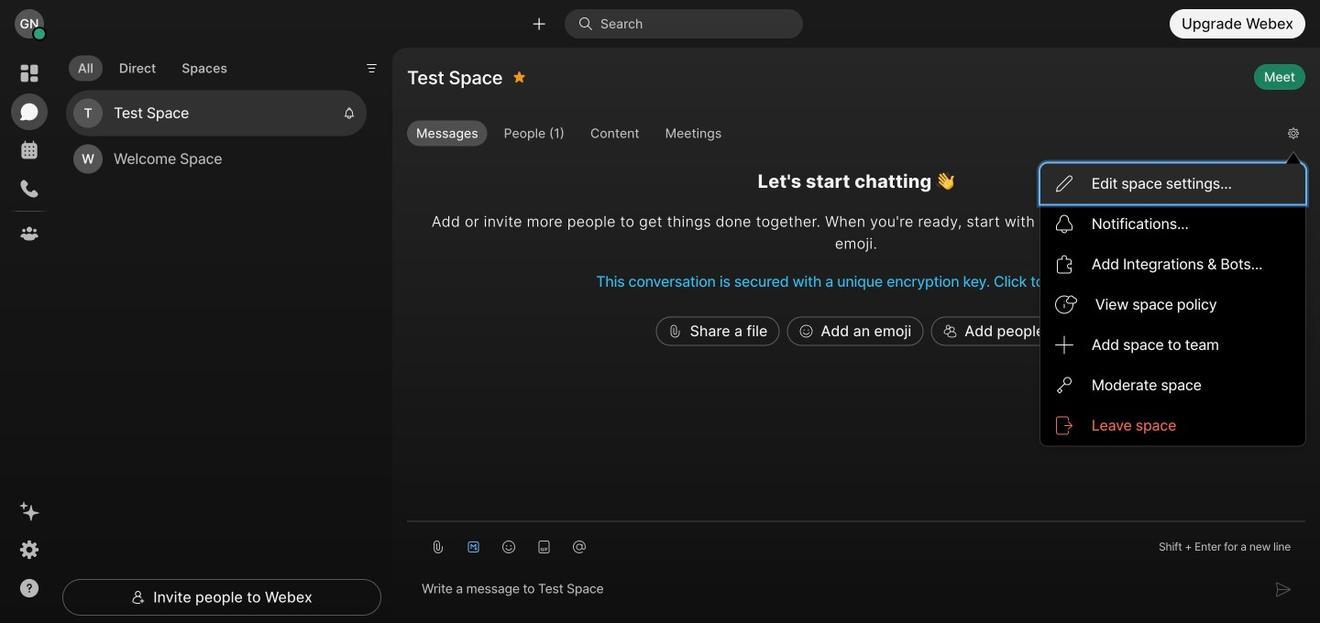 Task type: locate. For each thing, give the bounding box(es) containing it.
menu bar
[[1041, 164, 1306, 446]]

test space, you will be notified of all new messages in this space list item
[[66, 90, 367, 136]]

navigation
[[0, 48, 59, 624]]

message composer toolbar element
[[407, 522, 1306, 565]]

group
[[407, 121, 1274, 150]]

tab list
[[64, 44, 241, 86]]

you will be notified of all new messages in this space image
[[343, 107, 356, 120]]



Task type: vqa. For each thing, say whether or not it's contained in the screenshot.
menu bar
yes



Task type: describe. For each thing, give the bounding box(es) containing it.
welcome space list item
[[66, 136, 367, 182]]

webex tab list
[[11, 55, 48, 252]]



